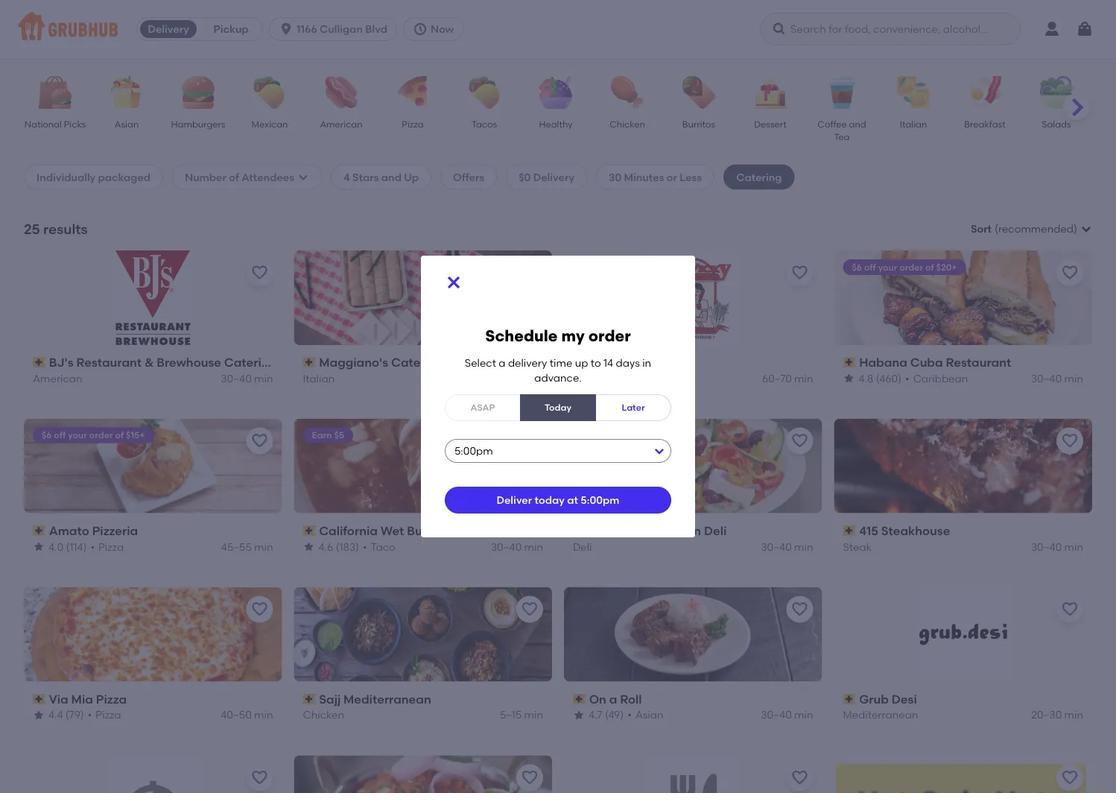 Task type: locate. For each thing, give the bounding box(es) containing it.
• pizza for pizzeria
[[91, 540, 124, 553]]

1 vertical spatial • pizza
[[88, 709, 121, 722]]

subscription pass image inside 365 mediterranean deli link
[[573, 526, 587, 536]]

save this restaurant image for via mia pizza
[[251, 601, 269, 619]]

save this restaurant button
[[246, 259, 273, 286], [787, 259, 814, 286], [1057, 259, 1084, 286], [246, 428, 273, 455], [517, 428, 544, 455], [787, 428, 814, 455], [1057, 428, 1084, 455], [246, 596, 273, 623], [517, 596, 544, 623], [787, 596, 814, 623], [1057, 596, 1084, 623], [246, 765, 273, 791], [517, 765, 544, 791], [787, 765, 814, 791], [1057, 765, 1084, 791]]

1 horizontal spatial your
[[879, 262, 898, 272]]

your left $20+
[[879, 262, 898, 272]]

2 horizontal spatial order
[[900, 262, 924, 272]]

healthy image
[[530, 76, 582, 109]]

taco
[[371, 540, 396, 553]]

and inside coffee and tea
[[850, 119, 867, 129]]

and
[[850, 119, 867, 129], [382, 171, 402, 183]]

415
[[860, 524, 879, 538]]

star icon image left 4.4
[[33, 709, 45, 721]]

picks
[[64, 119, 86, 129]]

4.7 (49)
[[589, 709, 624, 722]]

1 vertical spatial of
[[926, 262, 935, 272]]

chicken down sajj
[[303, 709, 345, 722]]

of right the number
[[229, 171, 239, 183]]

0 horizontal spatial and
[[382, 171, 402, 183]]

deliver today at 5:00pm
[[497, 494, 620, 507]]

30–40 for california wet burrito
[[491, 540, 522, 553]]

pizza image
[[387, 76, 439, 109]]

1 horizontal spatial delivery
[[534, 171, 575, 183]]

1 horizontal spatial mediterranean
[[614, 524, 702, 538]]

wet
[[381, 524, 404, 538]]

less
[[680, 171, 703, 183]]

american down "bj's"
[[33, 372, 82, 385]]

1 vertical spatial mexican
[[573, 372, 616, 385]]

min for grub desi
[[1065, 709, 1084, 722]]

today
[[545, 402, 572, 413]]

roll
[[621, 692, 642, 707]]

1 vertical spatial order
[[589, 326, 631, 345]]

0 horizontal spatial your
[[68, 430, 87, 441]]

• right (79)
[[88, 709, 92, 722]]

of for habana cuba restaurant
[[926, 262, 935, 272]]

italian down the italian "image"
[[901, 119, 928, 129]]

deli
[[705, 524, 727, 538], [573, 540, 592, 553]]

0 horizontal spatial restaurant
[[76, 355, 142, 370]]

• pizza down the 'pizzeria'
[[91, 540, 124, 553]]

4.6 (183)
[[319, 540, 359, 553]]

order for pizzeria
[[89, 430, 113, 441]]

subscription pass image left habana
[[844, 357, 857, 368]]

via mia pizza
[[49, 692, 127, 707]]

later
[[622, 402, 645, 413]]

svg image up salads image
[[1077, 20, 1095, 38]]

maggiano's catering link
[[303, 354, 544, 371]]

0 vertical spatial order
[[900, 262, 924, 272]]

culligan
[[320, 23, 363, 35]]

60–70
[[763, 372, 792, 385]]

not only nuts logo image
[[835, 756, 1093, 793]]

0 horizontal spatial order
[[89, 430, 113, 441]]

0 horizontal spatial off
[[54, 430, 66, 441]]

min for 365 mediterranean deli
[[795, 540, 814, 553]]

0 vertical spatial american
[[320, 119, 363, 129]]

0 horizontal spatial delivery
[[148, 23, 189, 35]]

restaurant left &
[[76, 355, 142, 370]]

2 restaurant from the left
[[947, 355, 1012, 370]]

subscription pass image left amato
[[33, 526, 46, 536]]

1 horizontal spatial svg image
[[1077, 20, 1095, 38]]

catering
[[737, 171, 782, 183], [224, 355, 277, 370], [391, 355, 444, 370]]

samosa & curry logo image
[[106, 756, 200, 793]]

a inside select a delivery time up to 14 days in advance.
[[499, 356, 506, 369]]

• right '(460)'
[[906, 372, 910, 385]]

asian down "asian" image
[[115, 119, 139, 129]]

30–40 min for 365 mediterranean deli
[[762, 540, 814, 553]]

0 horizontal spatial american
[[33, 372, 82, 385]]

tea
[[835, 132, 850, 142]]

20–30 min
[[1032, 709, 1084, 722]]

hamburgers image
[[172, 76, 224, 109]]

order left $20+
[[900, 262, 924, 272]]

deli inside 365 mediterranean deli link
[[705, 524, 727, 538]]

star icon image for california
[[303, 541, 315, 553]]

and left up
[[382, 171, 402, 183]]

amato
[[49, 524, 89, 538]]

1 horizontal spatial of
[[229, 171, 239, 183]]

off
[[865, 262, 877, 272], [54, 430, 66, 441]]

minutes
[[625, 171, 665, 183]]

breakfast image
[[960, 76, 1012, 109]]

• pizza down the via mia pizza on the left
[[88, 709, 121, 722]]

subscription pass image for sajj mediterranean
[[303, 694, 316, 705]]

subscription pass image for on a roll
[[573, 694, 587, 705]]

subscription pass image inside maggiano's catering link
[[303, 357, 316, 368]]

30–40 min for california wet burrito
[[491, 540, 544, 553]]

mexican down to
[[573, 372, 616, 385]]

of left $20+
[[926, 262, 935, 272]]

catering down dessert
[[737, 171, 782, 183]]

1 vertical spatial your
[[68, 430, 87, 441]]

order left $15+
[[89, 430, 113, 441]]

min for bj's restaurant & brewhouse catering
[[254, 372, 273, 385]]

catering right brewhouse
[[224, 355, 277, 370]]

1 vertical spatial chicken
[[303, 709, 345, 722]]

0 horizontal spatial a
[[499, 356, 506, 369]]

1 restaurant from the left
[[76, 355, 142, 370]]

pizza down the 'pizzeria'
[[98, 540, 124, 553]]

maggiano's catering
[[319, 355, 444, 370]]

•
[[906, 372, 910, 385], [91, 540, 95, 553], [363, 540, 367, 553], [88, 709, 92, 722], [628, 709, 632, 722]]

subscription pass image left "grub"
[[844, 694, 857, 705]]

svg image up dessert image
[[772, 22, 787, 37]]

1 horizontal spatial $6
[[853, 262, 863, 272]]

• for mia
[[88, 709, 92, 722]]

time
[[550, 356, 573, 369]]

order up the 14
[[589, 326, 631, 345]]

save this restaurant image
[[251, 264, 269, 282], [1062, 264, 1080, 282], [521, 432, 539, 450], [792, 432, 809, 450], [1062, 601, 1080, 619], [251, 769, 269, 787], [521, 769, 539, 787], [792, 769, 809, 787]]

and up the tea
[[850, 119, 867, 129]]

tacos
[[472, 119, 497, 129]]

mexican down mexican image
[[252, 119, 288, 129]]

subscription pass image inside the casa vicky 'link'
[[573, 357, 587, 368]]

2 horizontal spatial of
[[926, 262, 935, 272]]

star icon image
[[844, 372, 856, 384], [33, 541, 45, 553], [303, 541, 315, 553], [33, 709, 45, 721], [573, 709, 585, 721]]

4
[[344, 171, 350, 183]]

1166 culligan blvd
[[297, 23, 388, 35]]

bj's restaurant & brewhouse catering logo image
[[116, 250, 191, 345]]

a for delivery
[[499, 356, 506, 369]]

0 vertical spatial and
[[850, 119, 867, 129]]

20–30
[[1032, 709, 1063, 722]]

1 horizontal spatial deli
[[705, 524, 727, 538]]

mexican image
[[244, 76, 296, 109]]

grub desi link
[[844, 691, 1084, 708]]

&
[[145, 355, 154, 370]]

of left $15+
[[115, 430, 124, 441]]

star icon image left "4.0"
[[33, 541, 45, 553]]

0 vertical spatial off
[[865, 262, 877, 272]]

0 horizontal spatial catering
[[224, 355, 277, 370]]

0 vertical spatial your
[[879, 262, 898, 272]]

subscription pass image inside on a roll link
[[573, 694, 587, 705]]

days
[[616, 356, 640, 369]]

amato pizzeria link
[[33, 522, 273, 539]]

mediterranean for sajj
[[344, 692, 432, 707]]

subscription pass image inside the via mia pizza link
[[33, 694, 46, 705]]

coffee and tea
[[818, 119, 867, 142]]

$5
[[334, 430, 344, 441]]

45–55 min
[[221, 540, 273, 553]]

national picks image
[[29, 76, 81, 109]]

0 horizontal spatial deli
[[573, 540, 592, 553]]

• pizza for mia
[[88, 709, 121, 722]]

30–40
[[221, 372, 252, 385], [1032, 372, 1063, 385], [491, 540, 522, 553], [762, 540, 792, 553], [1032, 540, 1063, 553], [762, 709, 792, 722]]

0 vertical spatial delivery
[[148, 23, 189, 35]]

subscription pass image inside 415 steakhouse link
[[844, 526, 857, 536]]

0 vertical spatial • pizza
[[91, 540, 124, 553]]

subscription pass image left 'maggiano's'
[[303, 357, 316, 368]]

1 horizontal spatial american
[[320, 119, 363, 129]]

up
[[404, 171, 419, 183]]

• down 'amato pizzeria'
[[91, 540, 95, 553]]

american down american image
[[320, 119, 363, 129]]

min for via mia pizza
[[254, 709, 273, 722]]

0 vertical spatial mexican
[[252, 119, 288, 129]]

mediterranean right 365
[[614, 524, 702, 538]]

subscription pass image for bj's restaurant & brewhouse catering
[[33, 357, 46, 368]]

habana cuba restaurant
[[860, 355, 1012, 370]]

1 horizontal spatial and
[[850, 119, 867, 129]]

0 vertical spatial italian
[[901, 119, 928, 129]]

american
[[320, 119, 363, 129], [33, 372, 82, 385]]

star icon image for on
[[573, 709, 585, 721]]

subscription pass image left via
[[33, 694, 46, 705]]

star icon image left 4.8
[[844, 372, 856, 384]]

0 horizontal spatial of
[[115, 430, 124, 441]]

subscription pass image inside habana cuba restaurant link
[[844, 357, 857, 368]]

• pizza
[[91, 540, 124, 553], [88, 709, 121, 722]]

subscription pass image for 365 mediterranean deli
[[573, 526, 587, 536]]

later button
[[596, 394, 672, 421]]

today button
[[520, 394, 597, 421]]

30–40 min for habana cuba restaurant
[[1032, 372, 1084, 385]]

1 vertical spatial mediterranean
[[344, 692, 432, 707]]

4.0 (114)
[[48, 540, 87, 553]]

subscription pass image left 365
[[573, 526, 587, 536]]

4.8
[[859, 372, 874, 385]]

star icon image for via
[[33, 709, 45, 721]]

italian down 'maggiano's'
[[303, 372, 335, 385]]

svg image
[[279, 22, 294, 37], [413, 22, 428, 37], [298, 171, 309, 183], [445, 274, 463, 292]]

burritos image
[[673, 76, 726, 109]]

1 vertical spatial asian
[[636, 709, 664, 722]]

2 vertical spatial mediterranean
[[844, 709, 919, 722]]

1 horizontal spatial restaurant
[[947, 355, 1012, 370]]

in
[[643, 356, 652, 369]]

1 horizontal spatial mexican
[[573, 372, 616, 385]]

delivery left pickup
[[148, 23, 189, 35]]

min for 415 steakhouse
[[1065, 540, 1084, 553]]

25
[[24, 221, 40, 237]]

asian
[[115, 119, 139, 129], [636, 709, 664, 722]]

of
[[229, 171, 239, 183], [926, 262, 935, 272], [115, 430, 124, 441]]

0 horizontal spatial mediterranean
[[344, 692, 432, 707]]

0 vertical spatial of
[[229, 171, 239, 183]]

subscription pass image left to
[[573, 357, 587, 368]]

subscription pass image inside grub desi link
[[844, 694, 857, 705]]

4.7
[[589, 709, 603, 722]]

mediterranean right sajj
[[344, 692, 432, 707]]

off for habana cuba restaurant
[[865, 262, 877, 272]]

1 vertical spatial off
[[54, 430, 66, 441]]

sajj
[[319, 692, 341, 707]]

30–40 for 415 steakhouse
[[1032, 540, 1063, 553]]

earn
[[312, 430, 332, 441]]

restaurant up "caribbean"
[[947, 355, 1012, 370]]

$6
[[853, 262, 863, 272], [42, 430, 52, 441]]

mediterranean down "grub"
[[844, 709, 919, 722]]

star icon image left '4.7'
[[573, 709, 585, 721]]

0 vertical spatial chicken
[[610, 119, 646, 129]]

• right (183)
[[363, 540, 367, 553]]

deliver today at 5:00pm button
[[445, 487, 672, 514]]

subscription pass image inside amato pizzeria link
[[33, 526, 46, 536]]

order
[[900, 262, 924, 272], [589, 326, 631, 345], [89, 430, 113, 441]]

365
[[590, 524, 611, 538]]

1 vertical spatial italian
[[303, 372, 335, 385]]

5–15
[[500, 709, 522, 722]]

1 horizontal spatial chicken
[[610, 119, 646, 129]]

subscription pass image
[[33, 357, 46, 368], [303, 357, 316, 368], [573, 357, 587, 368], [844, 357, 857, 368], [303, 526, 316, 536], [573, 526, 587, 536], [303, 694, 316, 705], [844, 694, 857, 705]]

30–40 min for bj's restaurant & brewhouse catering
[[221, 372, 273, 385]]

subscription pass image
[[33, 526, 46, 536], [844, 526, 857, 536], [33, 694, 46, 705], [573, 694, 587, 705]]

subscription pass image up 'steak' on the bottom right of the page
[[844, 526, 857, 536]]

desi
[[892, 692, 918, 707]]

0 horizontal spatial $6
[[42, 430, 52, 441]]

star icon image left 4.6
[[303, 541, 315, 553]]

svg image
[[1077, 20, 1095, 38], [772, 22, 787, 37]]

0 vertical spatial mediterranean
[[614, 524, 702, 538]]

catering left select
[[391, 355, 444, 370]]

hamburgers
[[171, 119, 226, 129]]

save this restaurant image
[[792, 264, 809, 282], [251, 432, 269, 450], [1062, 432, 1080, 450], [251, 601, 269, 619], [521, 601, 539, 619], [792, 601, 809, 619], [1062, 769, 1080, 787]]

asian image
[[101, 76, 153, 109]]

brewhouse
[[157, 355, 221, 370]]

1 vertical spatial delivery
[[534, 171, 575, 183]]

• asian
[[628, 709, 664, 722]]

asian down "roll"
[[636, 709, 664, 722]]

blvd
[[366, 23, 388, 35]]

1 vertical spatial and
[[382, 171, 402, 183]]

0 vertical spatial a
[[499, 356, 506, 369]]

30–40 min for on a roll
[[762, 709, 814, 722]]

subscription pass image left sajj
[[303, 694, 316, 705]]

your left $15+
[[68, 430, 87, 441]]

asap button
[[445, 394, 521, 421]]

0 vertical spatial deli
[[705, 524, 727, 538]]

grub desi logo image
[[917, 587, 1011, 682]]

30–40 min
[[221, 372, 273, 385], [1032, 372, 1084, 385], [491, 540, 544, 553], [762, 540, 814, 553], [1032, 540, 1084, 553], [762, 709, 814, 722]]

subscription pass image for maggiano's catering
[[303, 357, 316, 368]]

0 vertical spatial $6
[[853, 262, 863, 272]]

1 horizontal spatial asian
[[636, 709, 664, 722]]

$15+
[[126, 430, 145, 441]]

1 horizontal spatial a
[[610, 692, 618, 707]]

2 horizontal spatial mediterranean
[[844, 709, 919, 722]]

min
[[254, 372, 273, 385], [522, 372, 544, 385], [795, 372, 814, 385], [1065, 372, 1084, 385], [254, 540, 273, 553], [525, 540, 544, 553], [795, 540, 814, 553], [1065, 540, 1084, 553], [254, 709, 273, 722], [525, 709, 544, 722], [795, 709, 814, 722], [1065, 709, 1084, 722]]

0 horizontal spatial asian
[[115, 119, 139, 129]]

min for amato pizzeria
[[254, 540, 273, 553]]

pizza right mia
[[96, 692, 127, 707]]

0 horizontal spatial mexican
[[252, 119, 288, 129]]

burritos
[[683, 119, 716, 129]]

30–40 for on a roll
[[762, 709, 792, 722]]

1 vertical spatial american
[[33, 372, 82, 385]]

2 vertical spatial order
[[89, 430, 113, 441]]

0 horizontal spatial chicken
[[303, 709, 345, 722]]

1 vertical spatial $6
[[42, 430, 52, 441]]

star icon image for amato
[[33, 541, 45, 553]]

amato pizzeria
[[49, 524, 138, 538]]

delivery inside button
[[148, 23, 189, 35]]

0 horizontal spatial italian
[[303, 372, 335, 385]]

30–40 for habana cuba restaurant
[[1032, 372, 1063, 385]]

• right (49)
[[628, 709, 632, 722]]

1 vertical spatial a
[[610, 692, 618, 707]]

5–15 min
[[500, 709, 544, 722]]

bj's
[[49, 355, 74, 370]]

your for amato
[[68, 430, 87, 441]]

30–40 for 365 mediterranean deli
[[762, 540, 792, 553]]

a right on
[[610, 692, 618, 707]]

of for amato pizzeria
[[115, 430, 124, 441]]

american image
[[315, 76, 368, 109]]

subscription pass image inside sajj mediterranean link
[[303, 694, 316, 705]]

a right select
[[499, 356, 506, 369]]

italian image
[[888, 76, 940, 109]]

2 vertical spatial of
[[115, 430, 124, 441]]

subscription pass image left on
[[573, 694, 587, 705]]

1 horizontal spatial off
[[865, 262, 877, 272]]

subscription pass image left "bj's"
[[33, 357, 46, 368]]

subscription pass image inside california wet burrito link
[[303, 526, 316, 536]]

delivery right $0
[[534, 171, 575, 183]]

chicken down the 'chicken' image
[[610, 119, 646, 129]]

subscription pass image left california
[[303, 526, 316, 536]]

subscription pass image inside bj's restaurant & brewhouse catering link
[[33, 357, 46, 368]]



Task type: describe. For each thing, give the bounding box(es) containing it.
subscription pass image for via mia pizza
[[33, 694, 46, 705]]

main navigation navigation
[[0, 0, 1117, 58]]

$6 off your order of $20+
[[853, 262, 958, 272]]

now
[[431, 23, 454, 35]]

• taco
[[363, 540, 396, 553]]

burrito
[[407, 524, 447, 538]]

svg image inside 1166 culligan blvd button
[[279, 22, 294, 37]]

svg image inside now button
[[413, 22, 428, 37]]

up
[[575, 356, 589, 369]]

habana
[[860, 355, 908, 370]]

0 vertical spatial asian
[[115, 119, 139, 129]]

coffee and tea image
[[816, 76, 869, 109]]

packaged
[[98, 171, 151, 183]]

california
[[319, 524, 378, 538]]

cuba
[[911, 355, 944, 370]]

4.8 (460)
[[859, 372, 902, 385]]

25 results
[[24, 221, 88, 237]]

30–40 min for 415 steakhouse
[[1032, 540, 1084, 553]]

(114)
[[66, 540, 87, 553]]

1166 culligan blvd button
[[269, 17, 403, 41]]

at
[[568, 494, 579, 507]]

a for roll
[[610, 692, 618, 707]]

grub
[[860, 692, 890, 707]]

(49)
[[605, 709, 624, 722]]

healthy
[[539, 119, 573, 129]]

habana cuba restaurant link
[[844, 354, 1084, 371]]

save this restaurant image for on a roll
[[792, 601, 809, 619]]

subscription pass image for habana cuba restaurant
[[844, 357, 857, 368]]

star icon image for habana
[[844, 372, 856, 384]]

subscription pass image for 415 steakhouse
[[844, 526, 857, 536]]

• caribbean
[[906, 372, 969, 385]]

40–50 min
[[221, 709, 273, 722]]

caribbean
[[914, 372, 969, 385]]

via mia pizza link
[[33, 691, 273, 708]]

casa vicky
[[590, 355, 656, 370]]

subscription pass image for amato pizzeria
[[33, 526, 46, 536]]

min for california wet burrito
[[525, 540, 544, 553]]

min for casa vicky
[[795, 372, 814, 385]]

dessert image
[[745, 76, 797, 109]]

select a delivery time up to 14 days in advance.
[[465, 356, 652, 384]]

$6 for amato pizzeria
[[42, 430, 52, 441]]

4.6
[[319, 540, 333, 553]]

today
[[535, 494, 565, 507]]

maggiano's
[[319, 355, 389, 370]]

select
[[465, 356, 497, 369]]

min for on a roll
[[795, 709, 814, 722]]

• for cuba
[[906, 372, 910, 385]]

save this restaurant image for casa vicky
[[792, 264, 809, 282]]

$6 for habana cuba restaurant
[[853, 262, 863, 272]]

$6 off your order of $15+
[[42, 430, 145, 441]]

save this restaurant image for 415 steakhouse
[[1062, 432, 1080, 450]]

casa vicky link
[[573, 354, 814, 371]]

min for habana cuba restaurant
[[1065, 372, 1084, 385]]

60–70 min
[[763, 372, 814, 385]]

coffee
[[818, 119, 848, 129]]

30
[[609, 171, 622, 183]]

breakfast
[[965, 119, 1006, 129]]

pickup button
[[200, 17, 263, 41]]

save this restaurant image for sajj mediterranean
[[521, 601, 539, 619]]

sajj mediterranean link
[[303, 691, 544, 708]]

salads image
[[1031, 76, 1083, 109]]

chicken image
[[602, 76, 654, 109]]

steakhouse
[[882, 524, 951, 538]]

dessert
[[755, 119, 787, 129]]

casa vicky logo image
[[646, 250, 741, 345]]

national picks
[[24, 119, 86, 129]]

pizza down the pizza image
[[402, 119, 424, 129]]

bj's restaurant & brewhouse catering link
[[33, 354, 277, 371]]

365 mediterranean deli
[[590, 524, 727, 538]]

on
[[590, 692, 607, 707]]

365 mediterranean deli link
[[573, 522, 814, 539]]

1 horizontal spatial catering
[[391, 355, 444, 370]]

california wet burrito link
[[303, 522, 544, 539]]

1 horizontal spatial order
[[589, 326, 631, 345]]

min for sajj mediterranean
[[525, 709, 544, 722]]

mediterranean for 365
[[614, 524, 702, 538]]

1 horizontal spatial italian
[[901, 119, 928, 129]]

delivery button
[[137, 17, 200, 41]]

subscription pass image for casa vicky
[[573, 357, 587, 368]]

2 horizontal spatial catering
[[737, 171, 782, 183]]

pickup
[[214, 23, 249, 35]]

or
[[667, 171, 678, 183]]

30–40 for bj's restaurant & brewhouse catering
[[221, 372, 252, 385]]

national
[[24, 119, 62, 129]]

40–50
[[221, 709, 252, 722]]

• for a
[[628, 709, 632, 722]]

pizzeria
[[92, 524, 138, 538]]

• for wet
[[363, 540, 367, 553]]

steak
[[844, 540, 872, 553]]

off for amato pizzeria
[[54, 430, 66, 441]]

salads
[[1043, 119, 1072, 129]]

(460)
[[877, 372, 902, 385]]

tacos image
[[459, 76, 511, 109]]

your for habana
[[879, 262, 898, 272]]

0 horizontal spatial svg image
[[772, 22, 787, 37]]

keilabasa logo image
[[646, 756, 741, 793]]

on a roll link
[[573, 691, 814, 708]]

4.4
[[48, 709, 63, 722]]

subscription pass image for grub desi
[[844, 694, 857, 705]]

results
[[43, 221, 88, 237]]

advance.
[[535, 371, 582, 384]]

pizza down the via mia pizza on the left
[[96, 709, 121, 722]]

deliver
[[497, 494, 532, 507]]

to
[[591, 356, 602, 369]]

bj's restaurant & brewhouse catering
[[49, 355, 277, 370]]

4.4 (79)
[[48, 709, 84, 722]]

schedule
[[486, 326, 558, 345]]

my
[[562, 326, 585, 345]]

california wet burrito
[[319, 524, 447, 538]]

earn $5
[[312, 430, 344, 441]]

$0
[[519, 171, 531, 183]]

sajj mediterranean
[[319, 692, 432, 707]]

1 vertical spatial deli
[[573, 540, 592, 553]]

14
[[604, 356, 614, 369]]

subscription pass image for california wet burrito
[[303, 526, 316, 536]]

stars
[[353, 171, 379, 183]]

• for pizzeria
[[91, 540, 95, 553]]

order for cuba
[[900, 262, 924, 272]]



Task type: vqa. For each thing, say whether or not it's contained in the screenshot.


